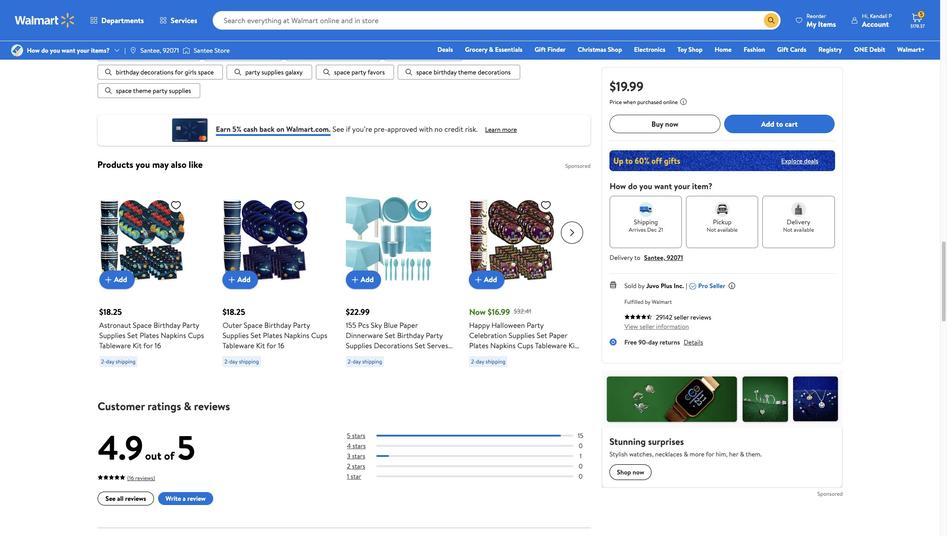 Task type: vqa. For each thing, say whether or not it's contained in the screenshot.
Remove button at the top of page
no



Task type: locate. For each thing, give the bounding box(es) containing it.
birthday inside $22.99 155 pcs sky blue paper dinnerware set birthday party supplies decorations set serves 20 guests including plates napkins cups forks spoons knives,tablecloth,tableware set for party decorations
[[397, 330, 424, 340]]

1 horizontal spatial 2-day shipping
[[224, 357, 259, 365]]

birthday down birthday plates and napkins button
[[116, 67, 139, 77]]

0 horizontal spatial reviews
[[125, 494, 146, 503]]

0 horizontal spatial your
[[77, 46, 89, 55]]

plates
[[140, 330, 159, 340], [263, 330, 282, 340], [469, 340, 489, 350], [411, 350, 430, 361]]

credit
[[444, 124, 463, 134]]

1 horizontal spatial available
[[794, 226, 814, 234]]

& right grocery
[[489, 45, 493, 54]]

space for space decorations
[[223, 49, 238, 58]]

0 horizontal spatial see
[[105, 494, 115, 503]]

available inside delivery not available
[[794, 226, 814, 234]]

list containing birthday plates and napkins
[[97, 46, 591, 98]]

add to favorites list, outer space birthday party supplies set plates napkins cups tableware kit for 16 image
[[294, 199, 305, 211]]

$18.25 up outer
[[223, 306, 245, 318]]

decorations up party supplies galaxy button
[[240, 49, 273, 58]]

delivery for to
[[610, 253, 633, 262]]

2-day shipping down dinnerware
[[348, 357, 382, 365]]

space inside list item
[[419, 49, 435, 58]]

2- left guests
[[348, 357, 353, 365]]

3 2- from the left
[[348, 357, 353, 365]]

now
[[665, 119, 679, 129]]

set inside $18.25 outer space birthday party supplies set plates napkins cups tableware kit for 16
[[251, 330, 261, 340]]

2 horizontal spatial party
[[352, 67, 366, 77]]

stars
[[352, 431, 365, 440], [352, 441, 366, 450], [352, 451, 365, 461], [352, 462, 365, 471]]

1 horizontal spatial &
[[489, 45, 493, 54]]

do down walmart 'image'
[[41, 46, 48, 55]]

0 vertical spatial want
[[62, 46, 75, 55]]

space right outer
[[244, 320, 263, 330]]

free 90-day returns details
[[624, 338, 703, 347]]

5 right of
[[177, 424, 195, 470]]

1 horizontal spatial add to cart image
[[226, 274, 237, 285]]

16 for $18.25 astronaut space birthday party supplies set plates napkins cups tableware kit for 16
[[155, 340, 161, 350]]

1 kit from the left
[[133, 340, 142, 350]]

0 horizontal spatial &
[[184, 398, 191, 414]]

price
[[610, 98, 622, 106]]

delivery down intent image for delivery
[[787, 217, 810, 227]]

5 up $178.37
[[920, 10, 923, 18]]

2 vertical spatial your
[[674, 180, 690, 192]]

theme
[[458, 67, 476, 77], [133, 86, 151, 95]]

shop right toy
[[688, 45, 703, 54]]

seller down '4.2532 stars out of 5, based on 29142 seller reviews' element
[[640, 322, 655, 331]]

2 horizontal spatial kit
[[569, 340, 578, 350]]

intent image for delivery image
[[791, 202, 806, 217]]

21
[[658, 226, 663, 234]]

2-
[[101, 357, 106, 365], [224, 357, 229, 365], [348, 357, 353, 365], [471, 357, 476, 365]]

1 vertical spatial theme
[[133, 86, 151, 95]]

theme inside space birthday theme decorations button
[[458, 67, 476, 77]]

add button up astronaut
[[99, 270, 135, 289]]

1 product group from the left
[[99, 177, 210, 382]]

supplies inside now $16.99 $32.41 happy halloween party celebration supplies set paper plates napkins cups tableware kit for 16 2-day shipping
[[509, 330, 535, 340]]

& right ratings
[[184, 398, 191, 414]]

1 horizontal spatial space
[[244, 320, 263, 330]]

kit inside $18.25 outer space birthday party supplies set plates napkins cups tableware kit for 16
[[256, 340, 265, 350]]

$18.25 inside $18.25 outer space birthday party supplies set plates napkins cups tableware kit for 16
[[223, 306, 245, 318]]

stars for 5 stars
[[352, 431, 365, 440]]

gift for gift cards
[[777, 45, 789, 54]]

1 horizontal spatial not
[[783, 226, 793, 234]]

learn
[[485, 125, 501, 134]]

product group containing $22.99
[[346, 177, 456, 391]]

set inside now $16.99 $32.41 happy halloween party celebration supplies set paper plates napkins cups tableware kit for 16 2-day shipping
[[537, 330, 547, 340]]

1 horizontal spatial shop
[[688, 45, 703, 54]]

stars right the 3
[[352, 451, 365, 461]]

$18.25 up astronaut
[[99, 306, 122, 318]]

learn more
[[485, 125, 517, 134]]

1 down 15
[[579, 451, 582, 461]]

shipping down astronaut
[[116, 357, 136, 365]]

1 vertical spatial by
[[645, 298, 651, 306]]

1 horizontal spatial gift
[[777, 45, 789, 54]]

2 gift from the left
[[777, 45, 789, 54]]

3 0 from the top
[[579, 472, 582, 481]]

0 horizontal spatial 92071
[[163, 46, 179, 55]]

party left favors
[[352, 67, 366, 77]]

16 for $18.25 outer space birthday party supplies set plates napkins cups tableware kit for 16
[[278, 340, 284, 350]]

cards
[[790, 45, 806, 54]]

space decorations
[[223, 49, 273, 58]]

shop right christmas
[[608, 45, 622, 54]]

$22.99
[[346, 306, 370, 318]]

0 horizontal spatial do
[[41, 46, 48, 55]]

party supplies galaxy list item
[[227, 65, 312, 79]]

1 horizontal spatial kit
[[256, 340, 265, 350]]

2 $18.25 from the left
[[223, 306, 245, 318]]

pickup not available
[[707, 217, 738, 234]]

2 kit from the left
[[256, 340, 265, 350]]

1 horizontal spatial 1
[[579, 451, 582, 461]]

outer space decor list item
[[384, 46, 462, 61]]

1 vertical spatial you
[[136, 158, 150, 170]]

1 horizontal spatial  image
[[129, 47, 137, 54]]

all
[[117, 494, 123, 503]]

space for $18.25 outer space birthday party supplies set plates napkins cups tableware kit for 16
[[244, 320, 263, 330]]

0 vertical spatial 0
[[579, 441, 582, 450]]

space party favors list item
[[316, 65, 394, 79]]

stars for 4 stars
[[352, 441, 366, 450]]

plates inside now $16.99 $32.41 happy halloween party celebration supplies set paper plates napkins cups tableware kit for 16 2-day shipping
[[469, 340, 489, 350]]

decorations up space theme party supplies
[[140, 67, 173, 77]]

1 vertical spatial to
[[634, 253, 640, 262]]

1 tableware from the left
[[99, 340, 131, 350]]

 image
[[11, 44, 23, 56], [183, 46, 190, 55], [129, 47, 137, 54]]

you up intent image for shipping
[[639, 180, 652, 192]]

2 shipping from the left
[[239, 357, 259, 365]]

2 tableware from the left
[[223, 340, 254, 350]]

walmart image
[[15, 13, 75, 28]]

cups left outer
[[188, 330, 204, 340]]

write
[[165, 494, 181, 503]]

1 not from the left
[[707, 226, 716, 234]]

1
[[579, 451, 582, 461], [347, 472, 349, 481]]

1 0 from the top
[[579, 441, 582, 450]]

birthday inside $18.25 astronaut space birthday party supplies set plates napkins cups tableware kit for 16
[[154, 320, 180, 330]]

cash
[[243, 124, 258, 134]]

party supplies galaxy
[[245, 67, 303, 77]]

delivery inside delivery not available
[[787, 217, 810, 227]]

1 for 1 star
[[347, 472, 349, 481]]

available for pickup
[[717, 226, 738, 234]]

decorations down the forks
[[376, 381, 415, 391]]

walmart+
[[897, 45, 925, 54]]

grocery & essentials link
[[461, 44, 527, 55]]

reorder my items
[[807, 12, 836, 29]]

you left may
[[136, 158, 150, 170]]

pro seller info image
[[728, 282, 736, 289]]

0 horizontal spatial gift
[[535, 45, 546, 54]]

birthday left plates
[[116, 49, 139, 58]]

add to cart image up astronaut
[[103, 274, 114, 285]]

outer
[[403, 49, 418, 58]]

space decorations list item
[[204, 46, 282, 61]]

2 product group from the left
[[223, 177, 333, 382]]

0 horizontal spatial decorations
[[140, 67, 173, 77]]

santee,
[[141, 46, 161, 55], [644, 253, 665, 262]]

grocery
[[465, 45, 488, 54]]

2 progress bar from the top
[[376, 445, 573, 447]]

party inside $18.25 astronaut space birthday party supplies set plates napkins cups tableware kit for 16
[[182, 320, 199, 330]]

4 product group from the left
[[469, 177, 580, 382]]

supplies inside $18.25 outer space birthday party supplies set plates napkins cups tableware kit for 16
[[223, 330, 249, 340]]

1 add to cart image from the left
[[103, 274, 114, 285]]

0 horizontal spatial tableware
[[99, 340, 131, 350]]

deals
[[438, 45, 453, 54]]

1 vertical spatial do
[[628, 180, 637, 192]]

add to cart image
[[350, 274, 361, 285], [473, 274, 484, 285]]

for inside $22.99 155 pcs sky blue paper dinnerware set birthday party supplies decorations set serves 20 guests including plates napkins cups forks spoons knives,tablecloth,tableware set for party decorations
[[346, 381, 355, 391]]

2 add to cart image from the left
[[226, 274, 237, 285]]

not down intent image for pickup
[[707, 226, 716, 234]]

delivery
[[787, 217, 810, 227], [610, 253, 633, 262]]

do up shipping
[[628, 180, 637, 192]]

capital one  earn 5% cash back on walmart.com. see if you're pre-approved with no credit risk. learn more element
[[485, 125, 517, 135]]

3 tableware from the left
[[535, 340, 567, 350]]

0 horizontal spatial birthday
[[154, 320, 180, 330]]

p
[[889, 12, 892, 20]]

day down outer
[[229, 357, 238, 365]]

by for fulfilled
[[645, 298, 651, 306]]

decorations down grocery & essentials
[[478, 67, 511, 77]]

space right astronaut
[[133, 320, 152, 330]]

4 shipping from the left
[[486, 357, 506, 365]]

3 add button from the left
[[346, 270, 381, 289]]

|
[[124, 46, 126, 55], [686, 281, 687, 290]]

0 vertical spatial you
[[50, 46, 60, 55]]

1 add button from the left
[[99, 270, 135, 289]]

gift left the finder
[[535, 45, 546, 54]]

| down refine your search
[[124, 46, 126, 55]]

birthday for birthday plates and napkins
[[116, 49, 139, 58]]

0 horizontal spatial theme
[[133, 86, 151, 95]]

1 horizontal spatial add to cart image
[[473, 274, 484, 285]]

supplies inside $22.99 155 pcs sky blue paper dinnerware set birthday party supplies decorations set serves 20 guests including plates napkins cups forks spoons knives,tablecloth,tableware set for party decorations
[[346, 340, 372, 350]]

progress bar for 3 stars
[[376, 455, 573, 457]]

1 horizontal spatial tableware
[[223, 340, 254, 350]]

space inside $18.25 outer space birthday party supplies set plates napkins cups tableware kit for 16
[[244, 320, 263, 330]]

0 for 2 stars
[[579, 462, 582, 471]]

day down celebration
[[476, 357, 484, 365]]

0 horizontal spatial not
[[707, 226, 716, 234]]

birthday down decor
[[434, 67, 457, 77]]

92071
[[163, 46, 179, 55], [667, 253, 683, 262]]

1 vertical spatial 92071
[[667, 253, 683, 262]]

0 horizontal spatial $18.25
[[99, 306, 122, 318]]

0 horizontal spatial 16
[[155, 340, 161, 350]]

list item
[[286, 46, 380, 61]]

0 vertical spatial your
[[124, 25, 141, 37]]

&
[[489, 45, 493, 54], [184, 398, 191, 414]]

tableware inside $18.25 outer space birthday party supplies set plates napkins cups tableware kit for 16
[[223, 340, 254, 350]]

1 horizontal spatial 92071
[[667, 253, 683, 262]]

0 vertical spatial |
[[124, 46, 126, 55]]

space for space party favors
[[334, 67, 350, 77]]

0 horizontal spatial available
[[717, 226, 738, 234]]

$18.25
[[99, 306, 122, 318], [223, 306, 245, 318]]

1 add to cart image from the left
[[350, 274, 361, 285]]

want left 'items?'
[[62, 46, 75, 55]]

1 horizontal spatial paper
[[549, 330, 567, 340]]

shipping down celebration
[[486, 357, 506, 365]]

0 vertical spatial sponsored
[[565, 162, 591, 170]]

0 horizontal spatial party
[[153, 86, 167, 95]]

to for delivery
[[634, 253, 640, 262]]

0 horizontal spatial shop
[[608, 45, 622, 54]]

not inside delivery not available
[[783, 226, 793, 234]]

paper
[[399, 320, 418, 330], [549, 330, 567, 340]]

1 horizontal spatial 16
[[278, 340, 284, 350]]

for inside $18.25 astronaut space birthday party supplies set plates napkins cups tableware kit for 16
[[143, 340, 153, 350]]

to inside button
[[776, 119, 783, 129]]

theme inside space theme party supplies button
[[133, 86, 151, 95]]

add button up $22.99
[[346, 270, 381, 289]]

intent image for pickup image
[[715, 202, 730, 217]]

1 horizontal spatial 5
[[347, 431, 350, 440]]

your left 'search'
[[124, 25, 141, 37]]

list
[[97, 46, 591, 98]]

$32.41
[[514, 307, 531, 316]]

by right the fulfilled
[[645, 298, 651, 306]]

0 vertical spatial reviews
[[690, 313, 711, 322]]

2 available from the left
[[794, 226, 814, 234]]

0 horizontal spatial sponsored
[[565, 162, 591, 170]]

2 not from the left
[[783, 226, 793, 234]]

1 horizontal spatial see
[[332, 124, 344, 134]]

1 vertical spatial your
[[77, 46, 89, 55]]

29142 seller reviews
[[656, 313, 711, 322]]

to
[[776, 119, 783, 129], [634, 253, 640, 262]]

want left item?
[[654, 180, 672, 192]]

1 vertical spatial want
[[654, 180, 672, 192]]

add to cart image
[[103, 274, 114, 285], [226, 274, 237, 285]]

 image left santee
[[183, 46, 190, 55]]

add to cart image up $22.99
[[350, 274, 361, 285]]

decorations down blue
[[374, 340, 413, 350]]

decor
[[437, 49, 453, 58]]

2 add button from the left
[[223, 270, 258, 289]]

0 horizontal spatial space
[[133, 320, 152, 330]]

products you may also like
[[97, 158, 203, 170]]

party down birthday decorations for girls space list item
[[153, 86, 167, 95]]

3 product group from the left
[[346, 177, 456, 391]]

2 horizontal spatial birthday
[[397, 330, 424, 340]]

2 add to cart image from the left
[[473, 274, 484, 285]]

kit for $18.25 outer space birthday party supplies set plates napkins cups tableware kit for 16
[[256, 340, 265, 350]]

 image left plates
[[129, 47, 137, 54]]

15
[[578, 431, 583, 440]]

outer space birthday party supplies set plates napkins cups tableware kit for 16 image
[[223, 195, 309, 281]]

add to cart image up outer
[[226, 274, 237, 285]]

walmart
[[652, 298, 672, 306]]

5 progress bar from the top
[[376, 475, 573, 477]]

one
[[854, 45, 868, 54]]

0 horizontal spatial 1
[[347, 472, 349, 481]]

add to cart image up now at the bottom
[[473, 274, 484, 285]]

available down intent image for delivery
[[794, 226, 814, 234]]

supplies down girls
[[169, 86, 191, 95]]

1 horizontal spatial birthday
[[264, 320, 291, 330]]

1 vertical spatial delivery
[[610, 253, 633, 262]]

earn 5% cash back on walmart.com. see if you're pre-approved with no credit risk.
[[216, 124, 478, 134]]

to left cart
[[776, 119, 783, 129]]

supplies
[[99, 330, 125, 340], [223, 330, 249, 340], [509, 330, 535, 340], [346, 340, 372, 350]]

shop
[[608, 45, 622, 54], [688, 45, 703, 54]]

1 vertical spatial sponsored
[[817, 490, 843, 498]]

0 horizontal spatial 2-day shipping
[[101, 357, 136, 365]]

2-day shipping for $18.25 astronaut space birthday party supplies set plates napkins cups tableware kit for 16
[[101, 357, 136, 365]]

16 inside $18.25 outer space birthday party supplies set plates napkins cups tableware kit for 16
[[278, 340, 284, 350]]

16 inside now $16.99 $32.41 happy halloween party celebration supplies set paper plates napkins cups tableware kit for 16 2-day shipping
[[480, 350, 487, 361]]

for inside $18.25 outer space birthday party supplies set plates napkins cups tableware kit for 16
[[267, 340, 276, 350]]

how
[[27, 46, 40, 55], [610, 180, 626, 192]]

not down intent image for delivery
[[783, 226, 793, 234]]

essentials
[[495, 45, 523, 54]]

shipping down outer
[[239, 357, 259, 365]]

2 2- from the left
[[224, 357, 229, 365]]

decorations
[[374, 340, 413, 350], [376, 381, 415, 391]]

available inside pickup not available
[[717, 226, 738, 234]]

happy halloween party celebration supplies set paper plates napkins cups tableware kit for 16 image
[[469, 195, 555, 281]]

spoons
[[410, 361, 433, 371]]

party down space decorations
[[245, 67, 260, 77]]

1 gift from the left
[[535, 45, 546, 54]]

paper inside $22.99 155 pcs sky blue paper dinnerware set birthday party supplies decorations set serves 20 guests including plates napkins cups forks spoons knives,tablecloth,tableware set for party decorations
[[399, 320, 418, 330]]

like
[[189, 158, 203, 170]]

90-
[[638, 338, 648, 347]]

tableware for $18.25 outer space birthday party supplies set plates napkins cups tableware kit for 16
[[223, 340, 254, 350]]

supplies inside $18.25 astronaut space birthday party supplies set plates napkins cups tableware kit for 16
[[99, 330, 125, 340]]

astronaut space birthday party supplies set plates napkins cups tableware kit for 16 image
[[99, 195, 185, 281]]

2 shop from the left
[[688, 45, 703, 54]]

reviews for see all reviews
[[125, 494, 146, 503]]

pcs
[[358, 320, 369, 330]]

2-day shipping down outer
[[224, 357, 259, 365]]

space inside "list item"
[[116, 86, 132, 95]]

2 vertical spatial you
[[639, 180, 652, 192]]

progress bar
[[376, 435, 573, 436], [376, 445, 573, 447], [376, 455, 573, 457], [376, 465, 573, 467], [376, 475, 573, 477]]

0 horizontal spatial want
[[62, 46, 75, 55]]

you for how do you want your item?
[[639, 180, 652, 192]]

gift inside gift cards link
[[777, 45, 789, 54]]

3
[[347, 451, 350, 461]]

2 vertical spatial reviews
[[125, 494, 146, 503]]

0 vertical spatial how
[[27, 46, 40, 55]]

$18.25 for $18.25 astronaut space birthday party supplies set plates napkins cups tableware kit for 16
[[99, 306, 122, 318]]

1 $18.25 from the left
[[99, 306, 122, 318]]

see all reviews link
[[97, 492, 154, 506]]

seller
[[674, 313, 689, 322], [640, 322, 655, 331]]

5 inside 5 $178.37
[[920, 10, 923, 18]]

0 horizontal spatial supplies
[[169, 86, 191, 95]]

space inside $18.25 astronaut space birthday party supplies set plates napkins cups tableware kit for 16
[[133, 320, 152, 330]]

0 horizontal spatial add to cart image
[[103, 274, 114, 285]]

day down dinnerware
[[353, 357, 361, 365]]

stars right 4
[[352, 441, 366, 450]]

1 vertical spatial see
[[105, 494, 115, 503]]

$19.99
[[610, 77, 644, 95]]

cups left 155
[[311, 330, 327, 340]]

purchased
[[637, 98, 662, 106]]

cups inside $18.25 outer space birthday party supplies set plates napkins cups tableware kit for 16
[[311, 330, 327, 340]]

5 up 4
[[347, 431, 350, 440]]

gift inside gift finder link
[[535, 45, 546, 54]]

add for outer
[[237, 274, 251, 285]]

shipping up the knives,tablecloth,tableware
[[362, 357, 382, 365]]

birthday inside $18.25 outer space birthday party supplies set plates napkins cups tableware kit for 16
[[264, 320, 291, 330]]

1 horizontal spatial theme
[[458, 67, 476, 77]]

1 shop from the left
[[608, 45, 622, 54]]

party supplies galaxy button
[[227, 65, 312, 79]]

available down intent image for pickup
[[717, 226, 738, 234]]

cups down halloween
[[517, 340, 534, 350]]

your left 'items?'
[[77, 46, 89, 55]]

3 shipping from the left
[[362, 357, 382, 365]]

write a review
[[165, 494, 205, 503]]

see left "all"
[[105, 494, 115, 503]]

1 shipping from the left
[[116, 357, 136, 365]]

1 horizontal spatial to
[[776, 119, 783, 129]]

1 vertical spatial 1
[[347, 472, 349, 481]]

product group
[[99, 177, 210, 382], [223, 177, 333, 382], [346, 177, 456, 391], [469, 177, 580, 382]]

stars right the 2
[[352, 462, 365, 471]]

2- down celebration
[[471, 357, 476, 365]]

0 horizontal spatial kit
[[133, 340, 142, 350]]

tableware inside $18.25 astronaut space birthday party supplies set plates napkins cups tableware kit for 16
[[99, 340, 131, 350]]

not inside pickup not available
[[707, 226, 716, 234]]

1 2- from the left
[[101, 357, 106, 365]]

supplies inside list item
[[261, 67, 284, 77]]

add button up outer
[[223, 270, 258, 289]]

delivery up sold
[[610, 253, 633, 262]]

to left santee, 92071 button
[[634, 253, 640, 262]]

plates right astronaut
[[140, 330, 159, 340]]

4 2- from the left
[[471, 357, 476, 365]]

3 kit from the left
[[569, 340, 578, 350]]

tableware inside now $16.99 $32.41 happy halloween party celebration supplies set paper plates napkins cups tableware kit for 16 2-day shipping
[[535, 340, 567, 350]]

4 progress bar from the top
[[376, 465, 573, 467]]

by right sold
[[638, 281, 645, 290]]

theme down birthday decorations for girls space list item
[[133, 86, 151, 95]]

1 vertical spatial reviews
[[194, 398, 230, 414]]

1 vertical spatial how
[[610, 180, 626, 192]]

 image for how do you want your items?
[[11, 44, 23, 56]]

1 space from the left
[[133, 320, 152, 330]]

cups left the forks
[[373, 361, 389, 371]]

0 vertical spatial to
[[776, 119, 783, 129]]

how for how do you want your item?
[[610, 180, 626, 192]]

2- down astronaut
[[101, 357, 106, 365]]

0 for 4 stars
[[579, 441, 582, 450]]

2- for $22.99 155 pcs sky blue paper dinnerware set birthday party supplies decorations set serves 20 guests including plates napkins cups forks spoons knives,tablecloth,tableware set for party decorations
[[348, 357, 353, 365]]

1 2-day shipping from the left
[[101, 357, 136, 365]]

0 horizontal spatial  image
[[11, 44, 23, 56]]

2 horizontal spatial 2-day shipping
[[348, 357, 382, 365]]

3 2-day shipping from the left
[[348, 357, 382, 365]]

plates right the forks
[[411, 350, 430, 361]]

when
[[623, 98, 636, 106]]

1 horizontal spatial seller
[[674, 313, 689, 322]]

2 0 from the top
[[579, 462, 582, 471]]

reviews
[[690, 313, 711, 322], [194, 398, 230, 414], [125, 494, 146, 503]]

| right "inc."
[[686, 281, 687, 290]]

2-day shipping
[[101, 357, 136, 365], [224, 357, 259, 365], [348, 357, 382, 365]]

serves
[[427, 340, 448, 350]]

2 horizontal spatial reviews
[[690, 313, 711, 322]]

add button
[[99, 270, 135, 289], [223, 270, 258, 289], [346, 270, 381, 289], [469, 270, 505, 289]]

pro seller
[[698, 281, 725, 290]]

decorations for space
[[240, 49, 273, 58]]

day down astronaut
[[106, 357, 114, 365]]

electronics
[[634, 45, 666, 54]]

space
[[133, 320, 152, 330], [244, 320, 263, 330]]

set inside $18.25 astronaut space birthday party supplies set plates napkins cups tableware kit for 16
[[127, 330, 138, 340]]

space theme party supplies button
[[97, 83, 200, 98]]

2 horizontal spatial you
[[639, 180, 652, 192]]

plates right outer
[[263, 330, 282, 340]]

16 inside $18.25 astronaut space birthday party supplies set plates napkins cups tableware kit for 16
[[155, 340, 161, 350]]

1 available from the left
[[717, 226, 738, 234]]

cups
[[188, 330, 204, 340], [311, 330, 327, 340], [517, 340, 534, 350], [373, 361, 389, 371]]

gift left cards
[[777, 45, 789, 54]]

plates down the happy
[[469, 340, 489, 350]]

explore
[[781, 156, 803, 165]]

1 vertical spatial supplies
[[169, 86, 191, 95]]

0 horizontal spatial seller
[[640, 322, 655, 331]]

kit inside $18.25 astronaut space birthday party supplies set plates napkins cups tableware kit for 16
[[133, 340, 142, 350]]

buy now
[[652, 119, 679, 129]]

add button up now at the bottom
[[469, 270, 505, 289]]

1 horizontal spatial want
[[654, 180, 672, 192]]

shop for toy shop
[[688, 45, 703, 54]]

price when purchased online
[[610, 98, 678, 106]]

items
[[818, 19, 836, 29]]

2 2-day shipping from the left
[[224, 357, 259, 365]]

you down walmart 'image'
[[50, 46, 60, 55]]

birthday plates and napkins list item
[[97, 46, 200, 61]]

2- down outer
[[224, 357, 229, 365]]

2-day shipping down astronaut
[[101, 357, 136, 365]]

1 progress bar from the top
[[376, 435, 573, 436]]

out
[[145, 448, 161, 463]]

 image down walmart 'image'
[[11, 44, 23, 56]]

see left if
[[332, 124, 344, 134]]

4 add button from the left
[[469, 270, 505, 289]]

2 space from the left
[[244, 320, 263, 330]]

cart
[[785, 119, 798, 129]]

seller right 29142
[[674, 313, 689, 322]]

1 left star
[[347, 472, 349, 481]]

$18.25 inside $18.25 astronaut space birthday party supplies set plates napkins cups tableware kit for 16
[[99, 306, 122, 318]]

birthday for $18.25 outer space birthday party supplies set plates napkins cups tableware kit for 16
[[264, 320, 291, 330]]

4.2532 stars out of 5, based on 29142 seller reviews element
[[624, 314, 652, 320]]

and
[[159, 49, 169, 58]]

available for delivery
[[794, 226, 814, 234]]

2 horizontal spatial 16
[[480, 350, 487, 361]]

plus
[[661, 281, 672, 290]]

add to cart image for $18.25 outer space birthday party supplies set plates napkins cups tableware kit for 16
[[226, 274, 237, 285]]

departments button
[[82, 9, 152, 31]]

plates inside $18.25 astronaut space birthday party supplies set plates napkins cups tableware kit for 16
[[140, 330, 159, 340]]

supplies left galaxy
[[261, 67, 284, 77]]

theme down grocery
[[458, 67, 476, 77]]

your left item?
[[674, 180, 690, 192]]

party
[[245, 67, 260, 77], [352, 67, 366, 77], [153, 86, 167, 95]]

3 progress bar from the top
[[376, 455, 573, 457]]

1 horizontal spatial decorations
[[240, 49, 273, 58]]

stars up 4 stars
[[352, 431, 365, 440]]

1 vertical spatial |
[[686, 281, 687, 290]]

4.9
[[97, 424, 143, 470]]

2 horizontal spatial  image
[[183, 46, 190, 55]]

1 horizontal spatial delivery
[[787, 217, 810, 227]]

2 vertical spatial 0
[[579, 472, 582, 481]]

party inside now $16.99 $32.41 happy halloween party celebration supplies set paper plates napkins cups tableware kit for 16 2-day shipping
[[527, 320, 544, 330]]

sponsored
[[565, 162, 591, 170], [817, 490, 843, 498]]

review
[[187, 494, 205, 503]]

1 vertical spatial santee,
[[644, 253, 665, 262]]

0 vertical spatial supplies
[[261, 67, 284, 77]]

4
[[347, 441, 351, 450]]

0 horizontal spatial delivery
[[610, 253, 633, 262]]



Task type: describe. For each thing, give the bounding box(es) containing it.
customer
[[97, 398, 145, 414]]

space theme party supplies
[[116, 86, 191, 95]]

also
[[171, 158, 187, 170]]

space for $18.25 astronaut space birthday party supplies set plates napkins cups tableware kit for 16
[[133, 320, 152, 330]]

seller
[[710, 281, 725, 290]]

1 horizontal spatial your
[[124, 25, 141, 37]]

add to favorites list, astronaut space birthday party supplies set plates napkins cups tableware kit for 16 image
[[170, 199, 182, 211]]

kit inside now $16.99 $32.41 happy halloween party celebration supplies set paper plates napkins cups tableware kit for 16 2-day shipping
[[569, 340, 578, 350]]

paper inside now $16.99 $32.41 happy halloween party celebration supplies set paper plates napkins cups tableware kit for 16 2-day shipping
[[549, 330, 567, 340]]

add button for outer
[[223, 270, 258, 289]]

plates
[[140, 49, 157, 58]]

supplies inside "list item"
[[169, 86, 191, 95]]

3 stars
[[347, 451, 365, 461]]

arrives
[[629, 226, 646, 234]]

kendall
[[870, 12, 888, 20]]

fulfilled by walmart
[[624, 298, 672, 306]]

add for 155
[[361, 274, 374, 285]]

want for items?
[[62, 46, 75, 55]]

Search search field
[[213, 11, 781, 30]]

galaxy
[[285, 67, 303, 77]]

birthday inside button
[[434, 67, 457, 77]]

intent image for shipping image
[[639, 202, 653, 217]]

kit for $18.25 astronaut space birthday party supplies set plates napkins cups tableware kit for 16
[[133, 340, 142, 350]]

risk.
[[465, 124, 478, 134]]

2-day shipping for $18.25 outer space birthday party supplies set plates napkins cups tableware kit for 16
[[224, 357, 259, 365]]

day for $18.25 outer space birthday party supplies set plates napkins cups tableware kit for 16
[[229, 357, 238, 365]]

do for how do you want your item?
[[628, 180, 637, 192]]

gift cards link
[[773, 44, 811, 55]]

shipping for $18.25 outer space birthday party supplies set plates napkins cups tableware kit for 16
[[239, 357, 259, 365]]

christmas shop
[[578, 45, 622, 54]]

capitalone image
[[171, 118, 208, 142]]

day for $22.99 155 pcs sky blue paper dinnerware set birthday party supplies decorations set serves 20 guests including plates napkins cups forks spoons knives,tablecloth,tableware set for party decorations
[[353, 357, 361, 365]]

shipping for $22.99 155 pcs sky blue paper dinnerware set birthday party supplies decorations set serves 20 guests including plates napkins cups forks spoons knives,tablecloth,tableware set for party decorations
[[362, 357, 382, 365]]

20
[[346, 350, 354, 361]]

your for how do you want your items?
[[77, 46, 89, 55]]

decorations inside button
[[478, 67, 511, 77]]

1 vertical spatial decorations
[[376, 381, 415, 391]]

space for space theme party supplies
[[116, 86, 132, 95]]

napkins inside now $16.99 $32.41 happy halloween party celebration supplies set paper plates napkins cups tableware kit for 16 2-day shipping
[[490, 340, 516, 350]]

space theme party supplies list item
[[97, 83, 200, 98]]

cups inside now $16.99 $32.41 happy halloween party celebration supplies set paper plates napkins cups tableware kit for 16 2-day shipping
[[517, 340, 534, 350]]

(16 reviews)
[[127, 474, 155, 482]]

progress bar for 5 stars
[[376, 435, 573, 436]]

grocery & essentials
[[465, 45, 523, 54]]

5 $178.37
[[911, 10, 925, 29]]

day for $18.25 astronaut space birthday party supplies set plates napkins cups tableware kit for 16
[[106, 357, 114, 365]]

departments
[[101, 15, 144, 25]]

one debit link
[[850, 44, 890, 55]]

5 for 5 stars
[[347, 431, 350, 440]]

search icon image
[[768, 17, 775, 24]]

plates inside $22.99 155 pcs sky blue paper dinnerware set birthday party supplies decorations set serves 20 guests including plates napkins cups forks spoons knives,tablecloth,tableware set for party decorations
[[411, 350, 430, 361]]

how for how do you want your items?
[[27, 46, 40, 55]]

gift cards
[[777, 45, 806, 54]]

day down view seller information
[[648, 338, 658, 347]]

how do you want your items?
[[27, 46, 110, 55]]

for inside button
[[175, 67, 183, 77]]

your for how do you want your item?
[[674, 180, 690, 192]]

reviews)
[[135, 474, 155, 482]]

next slide for products you may also like list image
[[561, 221, 583, 244]]

add for astronaut
[[114, 274, 127, 285]]

tableware for $18.25 astronaut space birthday party supplies set plates napkins cups tableware kit for 16
[[99, 340, 131, 350]]

details
[[684, 338, 703, 347]]

progress bar for 4 stars
[[376, 445, 573, 447]]

progress bar for 1 star
[[376, 475, 573, 477]]

5 for 5 $178.37
[[920, 10, 923, 18]]

add for $16.99
[[484, 274, 497, 285]]

plates inside $18.25 outer space birthday party supplies set plates napkins cups tableware kit for 16
[[263, 330, 282, 340]]

astronaut
[[99, 320, 131, 330]]

birthday decorations for girls space list item
[[97, 65, 223, 79]]

napkins inside $18.25 astronaut space birthday party supplies set plates napkins cups tableware kit for 16
[[161, 330, 186, 340]]

up to sixty percent off deals. shop now. image
[[610, 150, 835, 171]]

registry
[[818, 45, 842, 54]]

approved
[[387, 124, 417, 134]]

with
[[419, 124, 433, 134]]

buy
[[652, 119, 663, 129]]

finder
[[547, 45, 566, 54]]

delivery for not
[[787, 217, 810, 227]]

4 stars
[[347, 441, 366, 450]]

stars for 2 stars
[[352, 462, 365, 471]]

$18.25 for $18.25 outer space birthday party supplies set plates napkins cups tableware kit for 16
[[223, 306, 245, 318]]

not for delivery
[[783, 226, 793, 234]]

 image for santee store
[[183, 46, 190, 55]]

walmart.com.
[[286, 124, 331, 134]]

more
[[502, 125, 517, 134]]

birthday decorations for girls space
[[116, 67, 214, 77]]

party inside list item
[[245, 67, 260, 77]]

seller for 29142
[[674, 313, 689, 322]]

shop for christmas shop
[[608, 45, 622, 54]]

space birthday theme decorations list item
[[398, 65, 520, 79]]

party inside $18.25 outer space birthday party supplies set plates napkins cups tableware kit for 16
[[293, 320, 310, 330]]

cups inside $18.25 astronaut space birthday party supplies set plates napkins cups tableware kit for 16
[[188, 330, 204, 340]]

for inside now $16.99 $32.41 happy halloween party celebration supplies set paper plates napkins cups tableware kit for 16 2-day shipping
[[469, 350, 479, 361]]

birthday for birthday decorations for girls space
[[116, 67, 139, 77]]

on
[[276, 124, 285, 134]]

shipping inside now $16.99 $32.41 happy halloween party celebration supplies set paper plates napkins cups tableware kit for 16 2-day shipping
[[486, 357, 506, 365]]

seller for view
[[640, 322, 655, 331]]

cups inside $22.99 155 pcs sky blue paper dinnerware set birthday party supplies decorations set serves 20 guests including plates napkins cups forks spoons knives,tablecloth,tableware set for party decorations
[[373, 361, 389, 371]]

add to cart button
[[724, 115, 835, 133]]

1 for 1
[[579, 451, 582, 461]]

1 horizontal spatial you
[[136, 158, 150, 170]]

add to favorites list, 155 pcs sky blue paper dinnerware set birthday party supplies decorations set serves 20 guests including plates napkins cups forks spoons knives,tablecloth,tableware set for party decorations image
[[417, 199, 428, 211]]

now
[[469, 306, 486, 318]]

pickup
[[713, 217, 732, 227]]

guests
[[356, 350, 378, 361]]

0 vertical spatial see
[[332, 124, 344, 134]]

progress bar for 2 stars
[[376, 465, 573, 467]]

juvo
[[646, 281, 659, 290]]

 image for santee, 92071
[[129, 47, 137, 54]]

outer space decor button
[[384, 46, 462, 61]]

legal information image
[[680, 98, 687, 105]]

space for space birthday theme decorations
[[416, 67, 432, 77]]

0 vertical spatial decorations
[[374, 340, 413, 350]]

delivery not available
[[783, 217, 814, 234]]

product group containing now $16.99
[[469, 177, 580, 382]]

add button for $16.99
[[469, 270, 505, 289]]

0 horizontal spatial 5
[[177, 424, 195, 470]]

girls
[[185, 67, 196, 77]]

santee
[[194, 46, 213, 55]]

decorations for birthday
[[140, 67, 173, 77]]

reviews for 29142 seller reviews
[[690, 313, 711, 322]]

add to cart image for now
[[473, 274, 484, 285]]

products
[[97, 158, 133, 170]]

online
[[663, 98, 678, 106]]

space birthday theme decorations button
[[398, 65, 520, 79]]

2- for $18.25 outer space birthday party supplies set plates napkins cups tableware kit for 16
[[224, 357, 229, 365]]

gift for gift finder
[[535, 45, 546, 54]]

party inside list item
[[352, 67, 366, 77]]

deals
[[804, 156, 818, 165]]

want for item?
[[654, 180, 672, 192]]

29142
[[656, 313, 672, 322]]

1 horizontal spatial sponsored
[[817, 490, 843, 498]]

1 horizontal spatial |
[[686, 281, 687, 290]]

napkins inside $18.25 outer space birthday party supplies set plates napkins cups tableware kit for 16
[[284, 330, 309, 340]]

day inside now $16.99 $32.41 happy halloween party celebration supplies set paper plates napkins cups tableware kit for 16 2-day shipping
[[476, 357, 484, 365]]

toy
[[678, 45, 687, 54]]

view
[[624, 322, 638, 331]]

$18.25 outer space birthday party supplies set plates napkins cups tableware kit for 16
[[223, 306, 327, 350]]

happy
[[469, 320, 490, 330]]

add button for astronaut
[[99, 270, 135, 289]]

back
[[259, 124, 275, 134]]

$18.25 astronaut space birthday party supplies set plates napkins cups tableware kit for 16
[[99, 306, 204, 350]]

by for sold
[[638, 281, 645, 290]]

5%
[[232, 124, 242, 134]]

0 horizontal spatial |
[[124, 46, 126, 55]]

may
[[152, 158, 169, 170]]

add to cart
[[761, 119, 798, 129]]

my
[[807, 19, 816, 29]]

1 vertical spatial &
[[184, 398, 191, 414]]

0 horizontal spatial santee,
[[141, 46, 161, 55]]

explore deals
[[781, 156, 818, 165]]

add to cart image for $18.25 astronaut space birthday party supplies set plates napkins cups tableware kit for 16
[[103, 274, 114, 285]]

search
[[143, 25, 167, 37]]

add to favorites list, happy halloween party celebration supplies set paper plates napkins cups tableware kit for 16 image
[[540, 199, 552, 211]]

no
[[435, 124, 443, 134]]

birthday for $18.25 astronaut space birthday party supplies set plates napkins cups tableware kit for 16
[[154, 320, 180, 330]]

you for how do you want your items?
[[50, 46, 60, 55]]

do for how do you want your items?
[[41, 46, 48, 55]]

santee, 92071
[[141, 46, 179, 55]]

2- for $18.25 astronaut space birthday party supplies set plates napkins cups tableware kit for 16
[[101, 357, 106, 365]]

add to cart image for $22.99
[[350, 274, 361, 285]]

toy shop
[[678, 45, 703, 54]]

1 horizontal spatial santee,
[[644, 253, 665, 262]]

delivery to santee, 92071
[[610, 253, 683, 262]]

knives,tablecloth,tableware
[[346, 371, 434, 381]]

155 pcs sky blue paper dinnerware set birthday party supplies decorations set serves 20 guests including plates napkins cups forks spoons knives,tablecloth,tableware set for party decorations image
[[346, 195, 432, 281]]

favors
[[368, 67, 385, 77]]

2- inside now $16.99 $32.41 happy halloween party celebration supplies set paper plates napkins cups tableware kit for 16 2-day shipping
[[471, 357, 476, 365]]

napkins inside $22.99 155 pcs sky blue paper dinnerware set birthday party supplies decorations set serves 20 guests including plates napkins cups forks spoons knives,tablecloth,tableware set for party decorations
[[346, 361, 371, 371]]

$22.99 155 pcs sky blue paper dinnerware set birthday party supplies decorations set serves 20 guests including plates napkins cups forks spoons knives,tablecloth,tableware set for party decorations
[[346, 306, 448, 391]]

dinnerware
[[346, 330, 383, 340]]

home
[[715, 45, 732, 54]]

shipping for $18.25 astronaut space birthday party supplies set plates napkins cups tableware kit for 16
[[116, 357, 136, 365]]

add button for 155
[[346, 270, 381, 289]]

electronics link
[[630, 44, 670, 55]]

to for add
[[776, 119, 783, 129]]

0 vertical spatial &
[[489, 45, 493, 54]]

party inside "list item"
[[153, 86, 167, 95]]

space party favors
[[334, 67, 385, 77]]

deals link
[[433, 44, 457, 55]]

not for pickup
[[707, 226, 716, 234]]

Walmart Site-Wide search field
[[213, 11, 781, 30]]

0 for 1 star
[[579, 472, 582, 481]]

space birthday theme decorations
[[416, 67, 511, 77]]

view seller information
[[624, 322, 689, 331]]

one debit
[[854, 45, 885, 54]]

stars for 3 stars
[[352, 451, 365, 461]]

ratings
[[147, 398, 181, 414]]

shipping
[[634, 217, 658, 227]]

2-day shipping for $22.99 155 pcs sky blue paper dinnerware set birthday party supplies decorations set serves 20 guests including plates napkins cups forks spoons knives,tablecloth,tableware set for party decorations
[[348, 357, 382, 365]]



